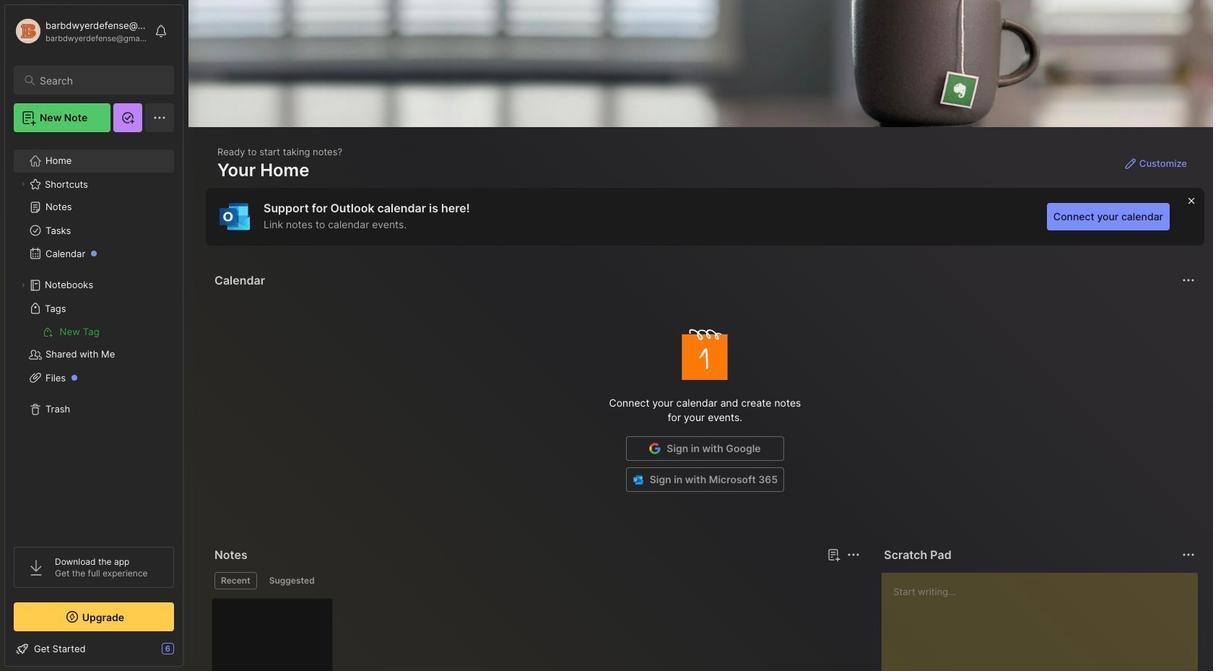Task type: describe. For each thing, give the bounding box(es) containing it.
Search text field
[[40, 74, 161, 87]]

Help and Learning task checklist field
[[5, 637, 183, 660]]

Start writing… text field
[[894, 573, 1198, 671]]

more actions image
[[1180, 546, 1198, 563]]

tree inside main element
[[5, 141, 183, 534]]

none search field inside main element
[[40, 72, 161, 89]]



Task type: locate. For each thing, give the bounding box(es) containing it.
tab
[[215, 572, 257, 589], [263, 572, 321, 589]]

tab list
[[215, 572, 858, 589]]

0 horizontal spatial more actions image
[[845, 546, 863, 563]]

main element
[[0, 0, 188, 671]]

More actions field
[[1179, 270, 1199, 290], [844, 545, 864, 565], [1179, 545, 1199, 565]]

tree
[[5, 141, 183, 534]]

expand notebooks image
[[19, 281, 27, 290]]

1 vertical spatial more actions image
[[845, 546, 863, 563]]

1 tab from the left
[[215, 572, 257, 589]]

0 horizontal spatial tab
[[215, 572, 257, 589]]

click to collapse image
[[182, 644, 193, 662]]

group
[[14, 320, 173, 343]]

2 tab from the left
[[263, 572, 321, 589]]

1 horizontal spatial tab
[[263, 572, 321, 589]]

None search field
[[40, 72, 161, 89]]

Account field
[[14, 17, 147, 46]]

group inside tree
[[14, 320, 173, 343]]

more actions image
[[1180, 272, 1198, 289], [845, 546, 863, 563]]

0 vertical spatial more actions image
[[1180, 272, 1198, 289]]

1 horizontal spatial more actions image
[[1180, 272, 1198, 289]]



Task type: vqa. For each thing, say whether or not it's contained in the screenshot.
'Expand Notebooks' image
yes



